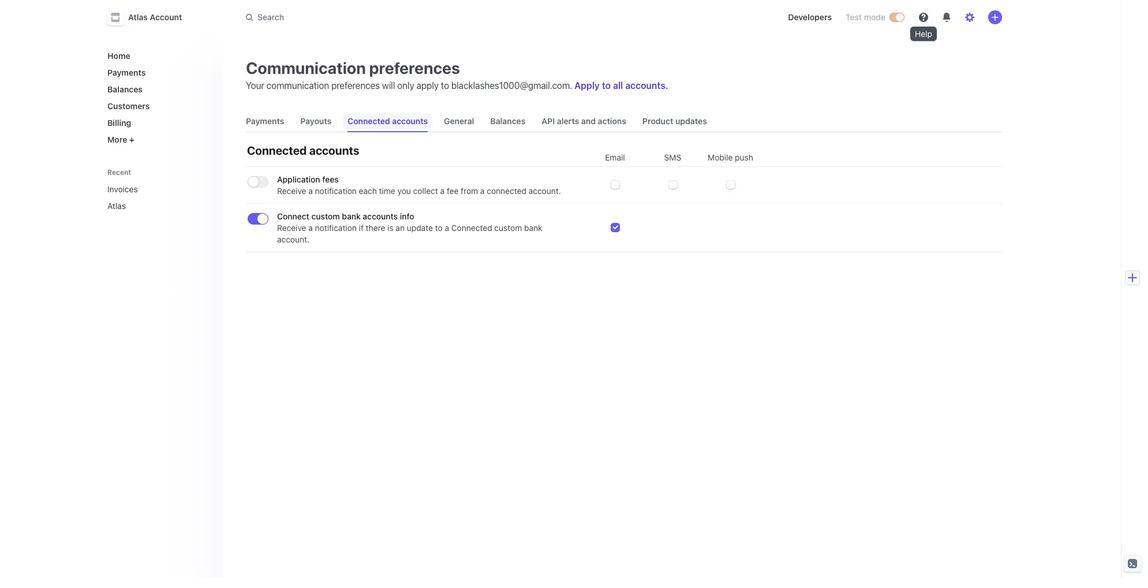 Task type: vqa. For each thing, say whether or not it's contained in the screenshot.
Connect custom bank accounts info Receive a notification if there is an update to a Connected custom bank account.
yes



Task type: locate. For each thing, give the bounding box(es) containing it.
to
[[441, 80, 449, 91], [602, 80, 611, 91], [435, 223, 443, 233]]

1 horizontal spatial atlas
[[128, 12, 148, 22]]

you
[[398, 186, 411, 196]]

0 vertical spatial receive
[[277, 186, 306, 196]]

each
[[359, 186, 377, 196]]

0 vertical spatial connected
[[348, 116, 390, 126]]

mobile
[[708, 152, 733, 162]]

test
[[846, 12, 862, 22]]

1 vertical spatial receive
[[277, 223, 306, 233]]

actions
[[598, 116, 627, 126]]

1 horizontal spatial payments
[[246, 116, 284, 126]]

0 vertical spatial account.
[[529, 186, 561, 196]]

developers link
[[784, 8, 837, 27]]

apply
[[417, 80, 439, 91]]

notification
[[315, 186, 357, 196], [315, 223, 357, 233]]

0 vertical spatial atlas
[[128, 12, 148, 22]]

notification inside the connect custom bank accounts info receive a notification if there is an update to a connected custom bank account.
[[315, 223, 357, 233]]

balances
[[107, 84, 143, 94], [491, 116, 526, 126]]

account.
[[529, 186, 561, 196], [277, 234, 310, 244]]

atlas down invoices
[[107, 201, 126, 211]]

payments link down your
[[241, 111, 289, 132]]

custom down connected
[[495, 223, 522, 233]]

1 vertical spatial payments link
[[241, 111, 289, 132]]

1 horizontal spatial bank
[[524, 223, 543, 233]]

accounts inside tab list
[[392, 116, 428, 126]]

preferences up "only"
[[369, 58, 460, 77]]

0 horizontal spatial connected
[[247, 144, 307, 157]]

payments link
[[103, 63, 214, 82], [241, 111, 289, 132]]

1 vertical spatial balances link
[[486, 111, 530, 132]]

developers
[[788, 12, 832, 22]]

0 vertical spatial balances link
[[103, 80, 214, 99]]

receive
[[277, 186, 306, 196], [277, 223, 306, 233]]

1 vertical spatial preferences
[[332, 80, 380, 91]]

atlas
[[128, 12, 148, 22], [107, 201, 126, 211]]

receive inside application fees receive a notification each time you collect a fee from a connected account.
[[277, 186, 306, 196]]

0 horizontal spatial bank
[[342, 211, 361, 221]]

payments
[[107, 68, 146, 77], [246, 116, 284, 126]]

payments down your
[[246, 116, 284, 126]]

0 vertical spatial notification
[[315, 186, 357, 196]]

balances link down blacklashes1000@gmail.com.
[[486, 111, 530, 132]]

application
[[277, 174, 320, 184]]

only
[[397, 80, 414, 91]]

tab list
[[241, 111, 1003, 132]]

mode
[[864, 12, 886, 22]]

account. down connect
[[277, 234, 310, 244]]

preferences left will
[[332, 80, 380, 91]]

product updates link
[[638, 111, 712, 132]]

a left fee
[[440, 186, 445, 196]]

connected accounts
[[348, 116, 428, 126], [247, 144, 360, 157]]

atlas left account
[[128, 12, 148, 22]]

1 horizontal spatial account.
[[529, 186, 561, 196]]

account. inside the connect custom bank accounts info receive a notification if there is an update to a connected custom bank account.
[[277, 234, 310, 244]]

accounts down "only"
[[392, 116, 428, 126]]

1 vertical spatial connected accounts
[[247, 144, 360, 157]]

1 vertical spatial bank
[[524, 223, 543, 233]]

custom right connect
[[312, 211, 340, 221]]

0 vertical spatial accounts
[[392, 116, 428, 126]]

core navigation links element
[[103, 46, 214, 149]]

atlas inside recent "element"
[[107, 201, 126, 211]]

connected accounts up application
[[247, 144, 360, 157]]

0 horizontal spatial payments
[[107, 68, 146, 77]]

home link
[[103, 46, 214, 65]]

balances up customers
[[107, 84, 143, 94]]

payments link up customers link
[[103, 63, 214, 82]]

custom
[[312, 211, 340, 221], [495, 223, 522, 233]]

blacklashes1000@gmail.com.
[[452, 80, 572, 91]]

balances inside core navigation links element
[[107, 84, 143, 94]]

balances link down home link
[[103, 80, 214, 99]]

2 receive from the top
[[277, 223, 306, 233]]

customers
[[107, 101, 150, 111]]

balances link
[[103, 80, 214, 99], [486, 111, 530, 132]]

1 horizontal spatial balances link
[[486, 111, 530, 132]]

preferences
[[369, 58, 460, 77], [332, 80, 380, 91]]

collect
[[413, 186, 438, 196]]

communication preferences your communication preferences will only apply to blacklashes1000@gmail.com. apply to all accounts.
[[246, 58, 669, 91]]

updates
[[676, 116, 707, 126]]

1 horizontal spatial payments link
[[241, 111, 289, 132]]

payouts link
[[296, 111, 336, 132]]

connected accounts down will
[[348, 116, 428, 126]]

1 vertical spatial payments
[[246, 116, 284, 126]]

general
[[444, 116, 474, 126]]

is
[[388, 223, 394, 233]]

if
[[359, 223, 364, 233]]

1 receive from the top
[[277, 186, 306, 196]]

product
[[643, 116, 674, 126]]

connected accounts link
[[343, 111, 433, 132]]

accounts
[[392, 116, 428, 126], [309, 144, 360, 157], [363, 211, 398, 221]]

1 horizontal spatial connected
[[348, 116, 390, 126]]

1 vertical spatial custom
[[495, 223, 522, 233]]

apply to all accounts. button
[[575, 80, 669, 91]]

notification left if
[[315, 223, 357, 233]]

product updates
[[643, 116, 707, 126]]

payments inside tab list
[[246, 116, 284, 126]]

0 vertical spatial payments
[[107, 68, 146, 77]]

your
[[246, 80, 264, 91]]

2 vertical spatial connected
[[452, 223, 492, 233]]

2 horizontal spatial connected
[[452, 223, 492, 233]]

connected down from
[[452, 223, 492, 233]]

connected down will
[[348, 116, 390, 126]]

0 horizontal spatial atlas
[[107, 201, 126, 211]]

atlas inside button
[[128, 12, 148, 22]]

bank up if
[[342, 211, 361, 221]]

connected up application
[[247, 144, 307, 157]]

accounts up fees
[[309, 144, 360, 157]]

accounts.
[[626, 80, 669, 91]]

0 vertical spatial custom
[[312, 211, 340, 221]]

2 vertical spatial accounts
[[363, 211, 398, 221]]

notification down fees
[[315, 186, 357, 196]]

atlas for atlas
[[107, 201, 126, 211]]

accounts up there
[[363, 211, 398, 221]]

2 notification from the top
[[315, 223, 357, 233]]

1 vertical spatial notification
[[315, 223, 357, 233]]

balances down blacklashes1000@gmail.com.
[[491, 116, 526, 126]]

fees
[[322, 174, 339, 184]]

billing link
[[103, 113, 214, 132]]

1 notification from the top
[[315, 186, 357, 196]]

connected accounts inside tab list
[[348, 116, 428, 126]]

0 horizontal spatial payments link
[[103, 63, 214, 82]]

from
[[461, 186, 478, 196]]

payments down home
[[107, 68, 146, 77]]

1 vertical spatial account.
[[277, 234, 310, 244]]

1 vertical spatial balances
[[491, 116, 526, 126]]

0 vertical spatial balances
[[107, 84, 143, 94]]

to right update
[[435, 223, 443, 233]]

1 vertical spatial accounts
[[309, 144, 360, 157]]

accounts inside the connect custom bank accounts info receive a notification if there is an update to a connected custom bank account.
[[363, 211, 398, 221]]

apply
[[575, 80, 600, 91]]

payouts
[[301, 116, 332, 126]]

connected
[[348, 116, 390, 126], [247, 144, 307, 157], [452, 223, 492, 233]]

bank
[[342, 211, 361, 221], [524, 223, 543, 233]]

0 horizontal spatial account.
[[277, 234, 310, 244]]

0 horizontal spatial balances
[[107, 84, 143, 94]]

a right update
[[445, 223, 449, 233]]

receive down application
[[277, 186, 306, 196]]

general link
[[440, 111, 479, 132]]

account. right connected
[[529, 186, 561, 196]]

sms
[[665, 152, 682, 162]]

0 vertical spatial connected accounts
[[348, 116, 428, 126]]

bank down connected
[[524, 223, 543, 233]]

to inside the connect custom bank accounts info receive a notification if there is an update to a connected custom bank account.
[[435, 223, 443, 233]]

receive down connect
[[277, 223, 306, 233]]

application fees receive a notification each time you collect a fee from a connected account.
[[277, 174, 561, 196]]

a
[[309, 186, 313, 196], [440, 186, 445, 196], [480, 186, 485, 196], [309, 223, 313, 233], [445, 223, 449, 233]]

1 vertical spatial connected
[[247, 144, 307, 157]]

1 vertical spatial atlas
[[107, 201, 126, 211]]



Task type: describe. For each thing, give the bounding box(es) containing it.
email
[[605, 152, 625, 162]]

an
[[396, 223, 405, 233]]

Search search field
[[239, 7, 565, 28]]

tab list containing payments
[[241, 111, 1003, 132]]

a down connect
[[309, 223, 313, 233]]

update
[[407, 223, 433, 233]]

customers link
[[103, 96, 214, 116]]

1 horizontal spatial custom
[[495, 223, 522, 233]]

recent
[[107, 168, 131, 177]]

connect custom bank accounts info receive a notification if there is an update to a connected custom bank account.
[[277, 211, 543, 244]]

notification inside application fees receive a notification each time you collect a fee from a connected account.
[[315, 186, 357, 196]]

help tooltip
[[911, 27, 937, 41]]

account
[[150, 12, 182, 22]]

atlas account button
[[107, 9, 194, 25]]

api alerts and actions
[[542, 116, 627, 126]]

settings image
[[966, 13, 975, 22]]

Search text field
[[239, 7, 565, 28]]

a right from
[[480, 186, 485, 196]]

home
[[107, 51, 130, 61]]

to left the all
[[602, 80, 611, 91]]

billing
[[107, 118, 131, 128]]

invoices link
[[103, 180, 198, 199]]

fee
[[447, 186, 459, 196]]

receive inside the connect custom bank accounts info receive a notification if there is an update to a connected custom bank account.
[[277, 223, 306, 233]]

more +
[[107, 135, 135, 144]]

connect
[[277, 211, 309, 221]]

api alerts and actions link
[[537, 111, 631, 132]]

all
[[613, 80, 623, 91]]

payments inside core navigation links element
[[107, 68, 146, 77]]

will
[[382, 80, 395, 91]]

invoices
[[107, 184, 138, 194]]

account. inside application fees receive a notification each time you collect a fee from a connected account.
[[529, 186, 561, 196]]

communication
[[246, 58, 366, 77]]

0 horizontal spatial balances link
[[103, 80, 214, 99]]

more
[[107, 135, 127, 144]]

help
[[915, 29, 933, 38]]

0 vertical spatial preferences
[[369, 58, 460, 77]]

connected inside the connect custom bank accounts info receive a notification if there is an update to a connected custom bank account.
[[452, 223, 492, 233]]

search
[[258, 12, 284, 22]]

1 horizontal spatial balances
[[491, 116, 526, 126]]

and
[[582, 116, 596, 126]]

time
[[379, 186, 395, 196]]

atlas link
[[103, 196, 198, 215]]

atlas for atlas account
[[128, 12, 148, 22]]

0 vertical spatial payments link
[[103, 63, 214, 82]]

payments link inside tab list
[[241, 111, 289, 132]]

test mode
[[846, 12, 886, 22]]

communication
[[267, 80, 329, 91]]

alerts
[[557, 116, 579, 126]]

recent element
[[96, 180, 223, 215]]

info
[[400, 211, 414, 221]]

api
[[542, 116, 555, 126]]

mobile push
[[708, 152, 754, 162]]

a down application
[[309, 186, 313, 196]]

help image
[[919, 13, 929, 22]]

0 horizontal spatial custom
[[312, 211, 340, 221]]

+
[[129, 135, 135, 144]]

push
[[735, 152, 754, 162]]

connected
[[487, 186, 527, 196]]

atlas account
[[128, 12, 182, 22]]

connected inside connected accounts link
[[348, 116, 390, 126]]

recent navigation links element
[[96, 163, 223, 215]]

0 vertical spatial bank
[[342, 211, 361, 221]]

there
[[366, 223, 385, 233]]

to right apply
[[441, 80, 449, 91]]



